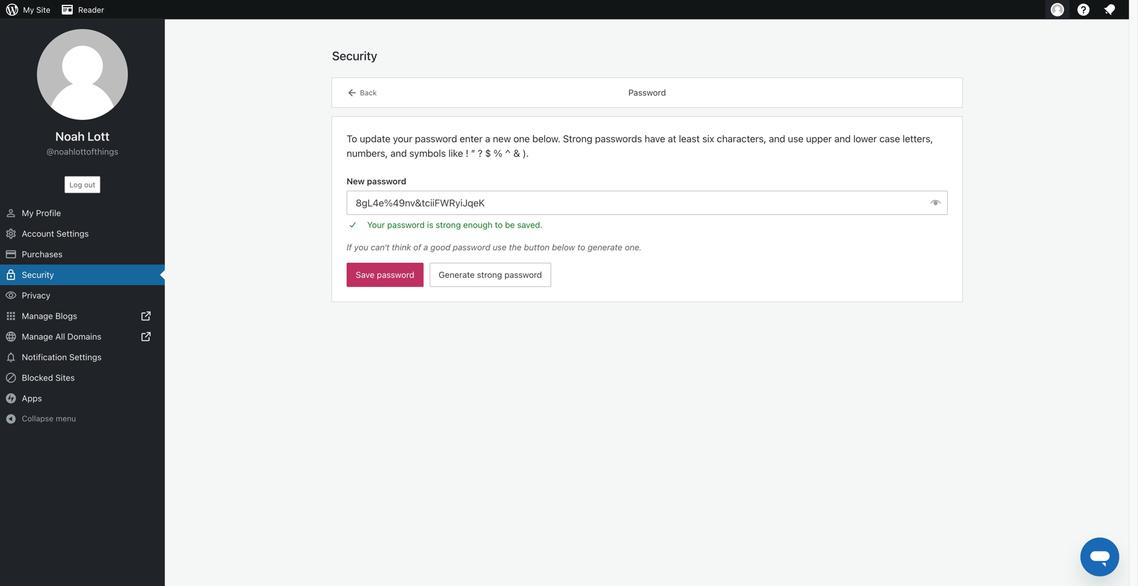 Task type: describe. For each thing, give the bounding box(es) containing it.
1 horizontal spatial and
[[769, 133, 786, 145]]

password up think
[[387, 220, 425, 230]]

saved.
[[517, 220, 543, 230]]

back link
[[347, 85, 377, 101]]

apps image
[[5, 310, 17, 323]]

my site link
[[0, 0, 55, 19]]

%
[[494, 148, 503, 159]]

my for my profile
[[22, 208, 34, 218]]

0 horizontal spatial to
[[495, 220, 503, 230]]

profile
[[36, 208, 61, 218]]

new
[[493, 133, 511, 145]]

if you can't think of a good password use the button below to generate one.
[[347, 242, 642, 252]]

collapse menu
[[22, 414, 76, 423]]

reader
[[78, 5, 104, 14]]

button
[[524, 242, 550, 252]]

settings for account settings
[[56, 229, 89, 239]]

credit_card image
[[5, 249, 17, 261]]

have
[[645, 133, 666, 145]]

0 horizontal spatial and
[[391, 148, 407, 159]]

if
[[347, 242, 352, 252]]

symbols
[[410, 148, 446, 159]]

manage blogs
[[22, 311, 77, 321]]

my profile
[[22, 208, 61, 218]]

case
[[880, 133, 900, 145]]

enter
[[460, 133, 483, 145]]

group inside security main content
[[347, 175, 948, 254]]

domains
[[67, 332, 101, 342]]

noahlottofthings
[[54, 147, 118, 157]]

apps
[[22, 394, 42, 404]]

notification settings
[[22, 353, 102, 363]]

noah
[[55, 129, 85, 143]]

generate strong password
[[439, 270, 542, 280]]

new password
[[347, 176, 406, 186]]

reader link
[[55, 0, 109, 19]]

help image
[[1077, 2, 1091, 17]]

New password text field
[[347, 191, 948, 215]]

save
[[356, 270, 375, 280]]

like
[[449, 148, 463, 159]]

manage for manage blogs
[[22, 311, 53, 321]]

one.
[[625, 242, 642, 252]]

$
[[485, 148, 491, 159]]

lower
[[854, 133, 877, 145]]

log
[[69, 181, 82, 189]]

lock image
[[5, 269, 17, 281]]

save password
[[356, 270, 415, 280]]

collapse
[[22, 414, 54, 423]]

privacy
[[22, 291, 50, 301]]

"
[[471, 148, 475, 159]]

language image
[[5, 331, 17, 343]]

privacy link
[[0, 286, 165, 306]]

notifications image
[[5, 352, 17, 364]]

site
[[36, 5, 50, 14]]

manage all domains
[[22, 332, 101, 342]]

blocked
[[22, 373, 53, 383]]

be
[[505, 220, 515, 230]]

sites
[[55, 373, 75, 383]]

generate
[[588, 242, 623, 252]]

settings for notification settings
[[69, 353, 102, 363]]

password
[[629, 88, 666, 98]]

back
[[360, 89, 377, 97]]

purchases
[[22, 249, 63, 259]]

blocked sites
[[22, 373, 75, 383]]

lott
[[87, 129, 110, 143]]

is
[[427, 220, 434, 230]]

account settings
[[22, 229, 89, 239]]

passwords
[[595, 133, 642, 145]]

password down "enough"
[[453, 242, 491, 252]]

1 horizontal spatial to
[[578, 242, 586, 252]]

all
[[55, 332, 65, 342]]

log out button
[[65, 176, 100, 193]]

least
[[679, 133, 700, 145]]

you
[[354, 242, 369, 252]]

collapse menu link
[[0, 409, 165, 429]]

generate strong password button
[[430, 263, 551, 287]]

!
[[466, 148, 469, 159]]

account
[[22, 229, 54, 239]]

@
[[46, 147, 54, 157]]

my profile image
[[1051, 3, 1065, 16]]

to update your password enter a new one below. strong passwords have at least six characters, and use upper and lower case letters, numbers, and symbols like ! " ? $ % ^ & ).
[[347, 133, 934, 159]]

below.
[[533, 133, 561, 145]]



Task type: locate. For each thing, give the bounding box(es) containing it.
a left new
[[485, 133, 491, 145]]

menu
[[56, 414, 76, 423]]

1 horizontal spatial use
[[788, 133, 804, 145]]

think
[[392, 242, 411, 252]]

one
[[514, 133, 530, 145]]

at
[[668, 133, 677, 145]]

letters,
[[903, 133, 934, 145]]

1 vertical spatial a
[[424, 242, 428, 252]]

0 vertical spatial a
[[485, 133, 491, 145]]

apps link
[[0, 389, 165, 409]]

password inside button
[[505, 270, 542, 280]]

password down think
[[377, 270, 415, 280]]

a for of
[[424, 242, 428, 252]]

0 vertical spatial my
[[23, 5, 34, 14]]

manage all domains link
[[0, 327, 165, 347]]

enough
[[463, 220, 493, 230]]

a inside 'to update your password enter a new one below. strong passwords have at least six characters, and use upper and lower case letters, numbers, and symbols like ! " ? $ % ^ & ).'
[[485, 133, 491, 145]]

your
[[367, 220, 385, 230]]

security main content
[[332, 48, 963, 302]]

settings down domains
[[69, 353, 102, 363]]

below
[[552, 242, 575, 252]]

settings
[[56, 229, 89, 239], [69, 353, 102, 363]]

security up back link
[[332, 48, 377, 63]]

and left lower
[[835, 133, 851, 145]]

0 horizontal spatial a
[[424, 242, 428, 252]]

manage inside manage all domains link
[[22, 332, 53, 342]]

manage down privacy
[[22, 311, 53, 321]]

0 horizontal spatial use
[[493, 242, 507, 252]]

1 vertical spatial security
[[22, 270, 54, 280]]

account settings link
[[0, 224, 165, 244]]

and right characters,
[[769, 133, 786, 145]]

noah lott @ noahlottofthings
[[46, 129, 118, 157]]

use inside group
[[493, 242, 507, 252]]

to
[[495, 220, 503, 230], [578, 242, 586, 252]]

strong down the if you can't think of a good password use the button below to generate one.
[[477, 270, 502, 280]]

2 horizontal spatial and
[[835, 133, 851, 145]]

0 vertical spatial to
[[495, 220, 503, 230]]

1 vertical spatial manage
[[22, 332, 53, 342]]

purchases link
[[0, 244, 165, 265]]

manage for manage all domains
[[22, 332, 53, 342]]

0 vertical spatial security
[[332, 48, 377, 63]]

manage inside manage blogs link
[[22, 311, 53, 321]]

settings down my profile link
[[56, 229, 89, 239]]

a for enter
[[485, 133, 491, 145]]

1 horizontal spatial security
[[332, 48, 377, 63]]

a right of
[[424, 242, 428, 252]]

my inside "link"
[[23, 5, 34, 14]]

0 vertical spatial use
[[788, 133, 804, 145]]

save password button
[[347, 263, 424, 287]]

group containing new password
[[347, 175, 948, 254]]

notification settings link
[[0, 347, 165, 368]]

group
[[347, 175, 948, 254]]

your
[[393, 133, 413, 145]]

^
[[505, 148, 511, 159]]

use left the
[[493, 242, 507, 252]]

strong right the 'is'
[[436, 220, 461, 230]]

strong
[[436, 220, 461, 230], [477, 270, 502, 280]]

?
[[478, 148, 483, 159]]

notification
[[22, 353, 67, 363]]

of
[[413, 242, 421, 252]]

visibility image
[[5, 290, 17, 302]]

my site
[[23, 5, 50, 14]]

a
[[485, 133, 491, 145], [424, 242, 428, 252]]

1 vertical spatial my
[[22, 208, 34, 218]]

1 horizontal spatial a
[[485, 133, 491, 145]]

a inside group
[[424, 242, 428, 252]]

new
[[347, 176, 365, 186]]

settings inside account settings link
[[56, 229, 89, 239]]

to
[[347, 133, 357, 145]]

upper
[[806, 133, 832, 145]]

security link
[[0, 265, 165, 286]]

1 horizontal spatial strong
[[477, 270, 502, 280]]

my left site
[[23, 5, 34, 14]]

can't
[[371, 242, 390, 252]]

settings image
[[5, 228, 17, 240]]

strong inside group
[[436, 220, 461, 230]]

noah lott image
[[37, 29, 128, 120]]

1 vertical spatial use
[[493, 242, 507, 252]]

security inside main content
[[332, 48, 377, 63]]

block image
[[5, 372, 17, 384]]

and down your
[[391, 148, 407, 159]]

my profile link
[[0, 203, 165, 224]]

the
[[509, 242, 522, 252]]

security up privacy
[[22, 270, 54, 280]]

password right new
[[367, 176, 406, 186]]

generate
[[439, 270, 475, 280]]

my right person 'icon'
[[22, 208, 34, 218]]

log out
[[69, 181, 95, 189]]

to right below at top
[[578, 242, 586, 252]]

use
[[788, 133, 804, 145], [493, 242, 507, 252]]

0 vertical spatial manage
[[22, 311, 53, 321]]

1 vertical spatial settings
[[69, 353, 102, 363]]

strong
[[563, 133, 593, 145]]

0 horizontal spatial strong
[[436, 220, 461, 230]]

good
[[431, 242, 451, 252]]

six
[[703, 133, 715, 145]]

characters,
[[717, 133, 767, 145]]

manage blogs link
[[0, 306, 165, 327]]

2 manage from the top
[[22, 332, 53, 342]]

your password is strong enough to be saved.
[[367, 220, 543, 230]]

0 horizontal spatial security
[[22, 270, 54, 280]]

person image
[[5, 207, 17, 219]]

blogs
[[55, 311, 77, 321]]

settings inside notification settings link
[[69, 353, 102, 363]]

1 vertical spatial to
[[578, 242, 586, 252]]

password down the
[[505, 270, 542, 280]]

to left be at the top of page
[[495, 220, 503, 230]]

1 vertical spatial strong
[[477, 270, 502, 280]]

0 vertical spatial strong
[[436, 220, 461, 230]]

out
[[84, 181, 95, 189]]

&
[[514, 148, 520, 159]]

manage your notifications image
[[1103, 2, 1117, 17]]

strong inside button
[[477, 270, 502, 280]]

my for my site
[[23, 5, 34, 14]]

1 manage from the top
[[22, 311, 53, 321]]

password up "symbols"
[[415, 133, 457, 145]]

use left upper at top right
[[788, 133, 804, 145]]

).
[[523, 148, 529, 159]]

blocked sites link
[[0, 368, 165, 389]]

password inside button
[[377, 270, 415, 280]]

numbers,
[[347, 148, 388, 159]]

0 vertical spatial settings
[[56, 229, 89, 239]]

password
[[415, 133, 457, 145], [367, 176, 406, 186], [387, 220, 425, 230], [453, 242, 491, 252], [377, 270, 415, 280], [505, 270, 542, 280]]

and
[[769, 133, 786, 145], [835, 133, 851, 145], [391, 148, 407, 159]]

password inside 'to update your password enter a new one below. strong passwords have at least six characters, and use upper and lower case letters, numbers, and symbols like ! " ? $ % ^ & ).'
[[415, 133, 457, 145]]

manage up notification
[[22, 332, 53, 342]]

use inside 'to update your password enter a new one below. strong passwords have at least six characters, and use upper and lower case letters, numbers, and symbols like ! " ? $ % ^ & ).'
[[788, 133, 804, 145]]



Task type: vqa. For each thing, say whether or not it's contained in the screenshot.
'My' to the bottom
yes



